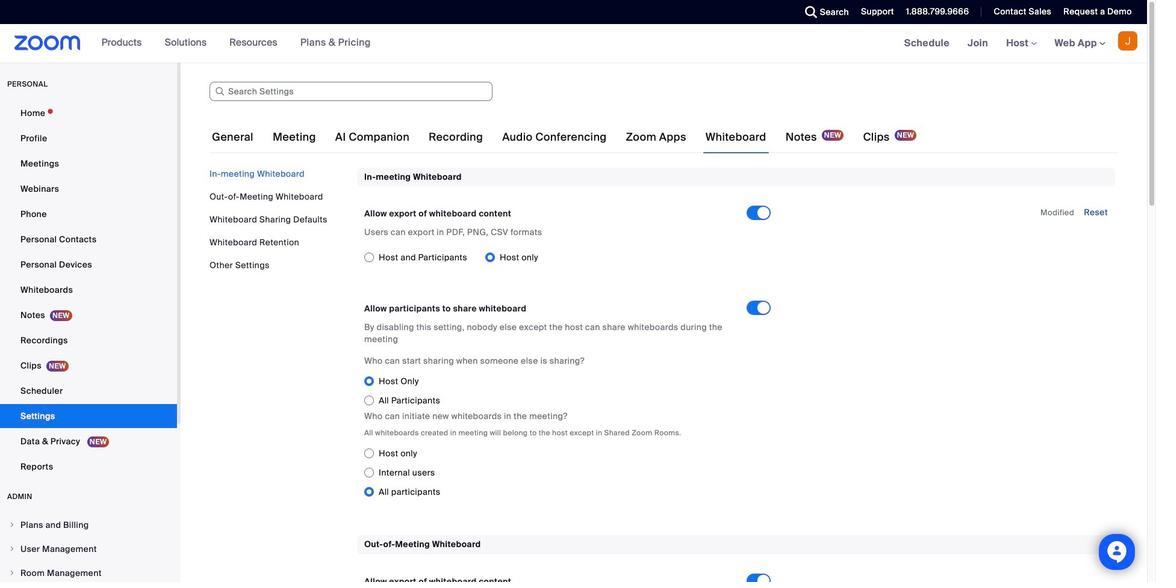 Task type: describe. For each thing, give the bounding box(es) containing it.
3 option group from the top
[[364, 445, 781, 503]]

1 menu item from the top
[[0, 514, 177, 537]]

2 menu item from the top
[[0, 538, 177, 561]]

right image
[[8, 522, 16, 529]]

tabs of my account settings page tab list
[[210, 120, 919, 154]]

out-of-meeting whiteboard element
[[357, 536, 1115, 583]]

admin menu menu
[[0, 514, 177, 583]]

Search Settings text field
[[210, 82, 493, 101]]

3 menu item from the top
[[0, 562, 177, 583]]

2 right image from the top
[[8, 570, 16, 578]]

1 option group from the top
[[364, 248, 747, 268]]

profile picture image
[[1118, 31, 1138, 51]]

personal menu menu
[[0, 101, 177, 481]]



Task type: vqa. For each thing, say whether or not it's contained in the screenshot.
field
no



Task type: locate. For each thing, give the bounding box(es) containing it.
right image
[[8, 546, 16, 553], [8, 570, 16, 578]]

in-meeting whiteboard element
[[357, 168, 1115, 517]]

meetings navigation
[[895, 24, 1147, 63]]

2 option group from the top
[[364, 372, 781, 411]]

1 vertical spatial option group
[[364, 372, 781, 411]]

1 right image from the top
[[8, 546, 16, 553]]

1 vertical spatial right image
[[8, 570, 16, 578]]

2 vertical spatial option group
[[364, 445, 781, 503]]

0 vertical spatial right image
[[8, 546, 16, 553]]

product information navigation
[[93, 24, 380, 63]]

0 vertical spatial menu item
[[0, 514, 177, 537]]

zoom logo image
[[14, 36, 80, 51]]

1 vertical spatial menu item
[[0, 538, 177, 561]]

2 vertical spatial menu item
[[0, 562, 177, 583]]

option group
[[364, 248, 747, 268], [364, 372, 781, 411], [364, 445, 781, 503]]

0 vertical spatial option group
[[364, 248, 747, 268]]

banner
[[0, 24, 1147, 63]]

menu item
[[0, 514, 177, 537], [0, 538, 177, 561], [0, 562, 177, 583]]

menu bar
[[210, 168, 348, 272]]



